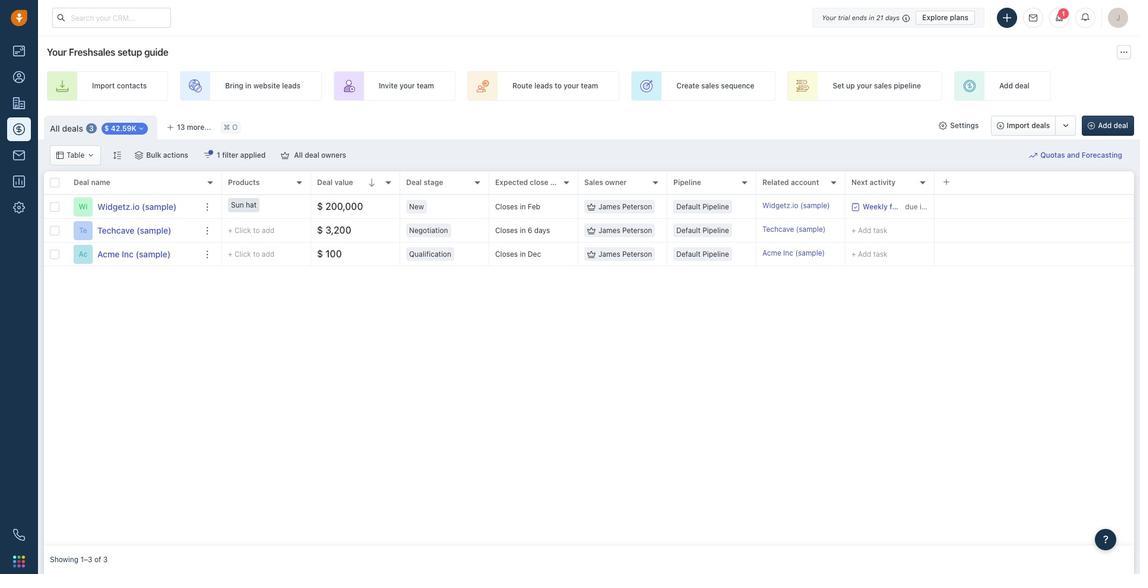 Task type: locate. For each thing, give the bounding box(es) containing it.
2 james from the top
[[599, 226, 620, 235]]

3 closes from the top
[[495, 250, 518, 259]]

container_wx8msf4aqz5i3rn1 image down the sales
[[587, 227, 596, 235]]

press space to select this row. row containing $ 200,000
[[222, 195, 1134, 219]]

acme
[[763, 249, 782, 258], [97, 249, 120, 259]]

pipeline for 100
[[703, 250, 729, 259]]

in for bring in website leads
[[245, 82, 251, 91]]

0 vertical spatial + click to add
[[228, 226, 275, 235]]

1 add from the top
[[262, 226, 275, 235]]

0 vertical spatial click
[[235, 226, 251, 235]]

1 horizontal spatial all
[[294, 151, 303, 160]]

0 horizontal spatial inc
[[122, 249, 134, 259]]

sun hat
[[231, 201, 257, 210]]

widgetz.io (sample) down related account
[[763, 201, 830, 210]]

container_wx8msf4aqz5i3rn1 image down the sales
[[587, 203, 596, 211]]

closes in feb
[[495, 202, 540, 211]]

2 task from the top
[[874, 250, 888, 259]]

trial
[[838, 13, 850, 21]]

deal up import deals button
[[1015, 82, 1030, 91]]

add deal for add deal button
[[1098, 121, 1129, 130]]

deal for add deal link
[[1015, 82, 1030, 91]]

closes for 3,200
[[495, 226, 518, 235]]

2 + add task from the top
[[852, 250, 888, 259]]

quotas and forecasting link
[[1029, 146, 1134, 166]]

sales left pipeline
[[874, 82, 892, 91]]

0 horizontal spatial deals
[[62, 123, 83, 133]]

container_wx8msf4aqz5i3rn1 image right dec
[[587, 250, 596, 259]]

200,000
[[326, 201, 363, 212]]

techcave down related
[[763, 225, 794, 234]]

more...
[[187, 123, 211, 132]]

bulk actions
[[146, 151, 188, 160]]

1 horizontal spatial acme inc (sample)
[[763, 249, 825, 258]]

container_wx8msf4aqz5i3rn1 image left the settings
[[939, 122, 948, 130]]

1 peterson from the top
[[622, 203, 652, 211]]

days
[[886, 13, 900, 21], [934, 202, 950, 211], [534, 226, 550, 235]]

$ left 3,200
[[317, 225, 323, 236]]

james for 100
[[599, 250, 620, 259]]

1 horizontal spatial deal
[[1015, 82, 1030, 91]]

press space to select this row. row
[[44, 195, 222, 219], [222, 195, 1134, 219], [44, 219, 222, 243], [222, 219, 1134, 243], [44, 243, 222, 267], [222, 243, 1134, 267]]

in for due in 2 days
[[920, 202, 926, 211]]

1 horizontal spatial inc
[[784, 249, 794, 258]]

in left 2
[[920, 202, 926, 211]]

add for $ 3,200
[[262, 226, 275, 235]]

0 horizontal spatial deal
[[305, 151, 319, 160]]

0 horizontal spatial all
[[50, 123, 60, 133]]

1 filter applied button
[[196, 146, 273, 166]]

3
[[89, 124, 94, 133], [103, 556, 108, 565]]

1 vertical spatial all
[[294, 151, 303, 160]]

container_wx8msf4aqz5i3rn1 image inside quotas and forecasting link
[[1029, 151, 1038, 160]]

1 team from the left
[[417, 82, 434, 91]]

explore
[[923, 13, 948, 22]]

your left trial
[[822, 13, 836, 21]]

1 vertical spatial peterson
[[622, 226, 652, 235]]

2 deal from the left
[[317, 178, 333, 187]]

1 cell from the top
[[935, 195, 1134, 219]]

1 horizontal spatial your
[[822, 13, 836, 21]]

0 horizontal spatial leads
[[282, 82, 301, 91]]

freshworks switcher image
[[13, 556, 25, 568]]

your right invite
[[400, 82, 415, 91]]

widgetz.io down deal name "row"
[[97, 202, 140, 212]]

1 vertical spatial cell
[[935, 219, 1134, 242]]

add
[[262, 226, 275, 235], [262, 250, 275, 259]]

container_wx8msf4aqz5i3rn1 image left "bulk"
[[135, 151, 143, 160]]

add deal up import deals button
[[1000, 82, 1030, 91]]

all deals link
[[50, 123, 83, 135]]

deal left stage
[[406, 178, 422, 187]]

1 horizontal spatial deal
[[317, 178, 333, 187]]

widgetz.io (sample) down deal name "row"
[[97, 202, 177, 212]]

3 peterson from the top
[[622, 250, 652, 259]]

inc
[[784, 249, 794, 258], [122, 249, 134, 259]]

0 vertical spatial task
[[874, 226, 888, 235]]

import left contacts
[[92, 82, 115, 91]]

deal
[[1015, 82, 1030, 91], [1114, 121, 1129, 130], [305, 151, 319, 160]]

closes
[[495, 202, 518, 211], [495, 226, 518, 235], [495, 250, 518, 259]]

1 horizontal spatial acme inc (sample) link
[[763, 248, 825, 261]]

techcave (sample) link down deal name "row"
[[97, 225, 171, 237]]

widgetz.io (sample) link
[[763, 201, 830, 213], [97, 201, 177, 213]]

+ add task for $ 3,200
[[852, 226, 888, 235]]

1 default pipeline from the top
[[677, 203, 729, 211]]

+ click to add
[[228, 226, 275, 235], [228, 250, 275, 259]]

in left dec
[[520, 250, 526, 259]]

container_wx8msf4aqz5i3rn1 image left quotas
[[1029, 151, 1038, 160]]

+
[[852, 226, 856, 235], [228, 226, 233, 235], [852, 250, 856, 259], [228, 250, 233, 259]]

techcave right te
[[97, 225, 134, 236]]

import contacts
[[92, 82, 147, 91]]

2 vertical spatial cell
[[935, 243, 1134, 266]]

1 + add task from the top
[[852, 226, 888, 235]]

2 horizontal spatial deal
[[1114, 121, 1129, 130]]

products
[[228, 178, 260, 187]]

1 horizontal spatial techcave
[[763, 225, 794, 234]]

2 vertical spatial deal
[[305, 151, 319, 160]]

guide
[[144, 47, 168, 58]]

techcave (sample) link down related account
[[763, 224, 826, 237]]

deal inside column header
[[74, 178, 89, 187]]

add deal up forecasting
[[1098, 121, 1129, 130]]

your
[[822, 13, 836, 21], [47, 47, 67, 58]]

all
[[50, 123, 60, 133], [294, 151, 303, 160]]

0 vertical spatial james peterson
[[599, 203, 652, 211]]

1 horizontal spatial 3
[[103, 556, 108, 565]]

techcave
[[763, 225, 794, 234], [97, 225, 134, 236]]

2 vertical spatial default
[[677, 250, 701, 259]]

add deal inside button
[[1098, 121, 1129, 130]]

click for $ 100
[[235, 250, 251, 259]]

1 vertical spatial days
[[934, 202, 950, 211]]

0 vertical spatial 1
[[1062, 10, 1066, 17]]

1
[[1062, 10, 1066, 17], [217, 151, 220, 160]]

100
[[326, 249, 342, 260]]

deal for deal stage
[[406, 178, 422, 187]]

1 horizontal spatial deals
[[1032, 121, 1050, 130]]

import down add deal link
[[1007, 121, 1030, 130]]

1 horizontal spatial 1
[[1062, 10, 1066, 17]]

pipeline for 3,200
[[703, 226, 729, 235]]

your left freshsales
[[47, 47, 67, 58]]

0 vertical spatial default
[[677, 203, 701, 211]]

$
[[104, 124, 109, 133], [317, 201, 323, 212], [317, 225, 323, 236], [317, 249, 323, 260]]

3 default from the top
[[677, 250, 701, 259]]

0 horizontal spatial 3
[[89, 124, 94, 133]]

0 horizontal spatial team
[[417, 82, 434, 91]]

container_wx8msf4aqz5i3rn1 image inside all deal owners button
[[281, 151, 289, 160]]

2 horizontal spatial your
[[857, 82, 872, 91]]

3 your from the left
[[857, 82, 872, 91]]

0 horizontal spatial widgetz.io
[[97, 202, 140, 212]]

1 vertical spatial to
[[253, 226, 260, 235]]

$ left 200,000
[[317, 201, 323, 212]]

1 vertical spatial james peterson
[[599, 226, 652, 235]]

in left feb
[[520, 202, 526, 211]]

te
[[79, 226, 87, 235]]

0 vertical spatial days
[[886, 13, 900, 21]]

add inside button
[[1098, 121, 1112, 130]]

$ 42.59k button
[[101, 123, 148, 135]]

0 horizontal spatial acme
[[97, 249, 120, 259]]

acme inc (sample) link
[[763, 248, 825, 261], [97, 249, 171, 260]]

Search your CRM... text field
[[52, 8, 171, 28]]

1 vertical spatial closes
[[495, 226, 518, 235]]

container_wx8msf4aqz5i3rn1 image inside the table dropdown button
[[87, 152, 95, 159]]

2 vertical spatial default pipeline
[[677, 250, 729, 259]]

1 horizontal spatial leads
[[535, 82, 553, 91]]

route leads to your team
[[513, 82, 598, 91]]

1 vertical spatial + click to add
[[228, 250, 275, 259]]

0 vertical spatial + add task
[[852, 226, 888, 235]]

deals inside import deals button
[[1032, 121, 1050, 130]]

2 click from the top
[[235, 250, 251, 259]]

add deal
[[1000, 82, 1030, 91], [1098, 121, 1129, 130]]

due
[[905, 202, 918, 211]]

1 filter applied
[[217, 151, 266, 160]]

3 right of
[[103, 556, 108, 565]]

0 vertical spatial to
[[555, 82, 562, 91]]

closes left 6
[[495, 226, 518, 235]]

0 horizontal spatial import
[[92, 82, 115, 91]]

$ for $ 42.59k
[[104, 124, 109, 133]]

deal
[[74, 178, 89, 187], [317, 178, 333, 187], [406, 178, 422, 187]]

2 default from the top
[[677, 226, 701, 235]]

deal left name
[[74, 178, 89, 187]]

leads right website
[[282, 82, 301, 91]]

deals up quotas
[[1032, 121, 1050, 130]]

(sample)
[[801, 201, 830, 210], [142, 202, 177, 212], [796, 225, 826, 234], [137, 225, 171, 236], [796, 249, 825, 258], [136, 249, 171, 259]]

1 vertical spatial 3
[[103, 556, 108, 565]]

techcave (sample) down deal name "row"
[[97, 225, 171, 236]]

1 + click to add from the top
[[228, 226, 275, 235]]

james for 200,000
[[599, 203, 620, 211]]

container_wx8msf4aqz5i3rn1 image inside the table dropdown button
[[56, 152, 64, 159]]

2 add from the top
[[262, 250, 275, 259]]

forecasting
[[1082, 151, 1123, 160]]

table
[[67, 151, 85, 160]]

james peterson for $ 3,200
[[599, 226, 652, 235]]

widgetz.io (sample) link down deal name "row"
[[97, 201, 177, 213]]

1–3
[[80, 556, 92, 565]]

set up your sales pipeline
[[833, 82, 921, 91]]

1 vertical spatial click
[[235, 250, 251, 259]]

container_wx8msf4aqz5i3rn1 image
[[939, 122, 948, 130], [138, 125, 145, 133], [204, 151, 212, 160], [87, 152, 95, 159], [587, 203, 596, 211], [587, 250, 596, 259]]

new
[[409, 203, 424, 211]]

related account
[[763, 178, 819, 187]]

1 deal from the left
[[74, 178, 89, 187]]

team
[[417, 82, 434, 91], [581, 82, 598, 91]]

0 vertical spatial 3
[[89, 124, 94, 133]]

to for $ 100
[[253, 250, 260, 259]]

2 james peterson from the top
[[599, 226, 652, 235]]

1 vertical spatial import
[[1007, 121, 1030, 130]]

1 horizontal spatial sales
[[874, 82, 892, 91]]

closes down expected
[[495, 202, 518, 211]]

1 vertical spatial 1
[[217, 151, 220, 160]]

widgetz.io down related
[[763, 201, 799, 210]]

peterson
[[622, 203, 652, 211], [622, 226, 652, 235], [622, 250, 652, 259]]

2 default pipeline from the top
[[677, 226, 729, 235]]

task for $ 3,200
[[874, 226, 888, 235]]

2 vertical spatial closes
[[495, 250, 518, 259]]

container_wx8msf4aqz5i3rn1 image inside settings popup button
[[939, 122, 948, 130]]

1 vertical spatial add
[[262, 250, 275, 259]]

sales
[[702, 82, 719, 91], [874, 82, 892, 91]]

1 vertical spatial james
[[599, 226, 620, 235]]

in right bring
[[245, 82, 251, 91]]

1 horizontal spatial widgetz.io (sample) link
[[763, 201, 830, 213]]

1 horizontal spatial import
[[1007, 121, 1030, 130]]

1 vertical spatial add deal
[[1098, 121, 1129, 130]]

leads
[[282, 82, 301, 91], [535, 82, 553, 91]]

2 vertical spatial to
[[253, 250, 260, 259]]

1 click from the top
[[235, 226, 251, 235]]

1 default from the top
[[677, 203, 701, 211]]

0 horizontal spatial deal
[[74, 178, 89, 187]]

1 inside button
[[217, 151, 220, 160]]

all inside button
[[294, 151, 303, 160]]

sales owner
[[584, 178, 627, 187]]

container_wx8msf4aqz5i3rn1 image
[[135, 151, 143, 160], [281, 151, 289, 160], [1029, 151, 1038, 160], [56, 152, 64, 159], [852, 203, 860, 211], [587, 227, 596, 235]]

1 vertical spatial + add task
[[852, 250, 888, 259]]

2 vertical spatial days
[[534, 226, 550, 235]]

container_wx8msf4aqz5i3rn1 image left filter
[[204, 151, 212, 160]]

row group
[[44, 195, 222, 267], [222, 195, 1134, 267]]

13 more...
[[177, 123, 211, 132]]

all left owners
[[294, 151, 303, 160]]

default pipeline for $ 3,200
[[677, 226, 729, 235]]

1 closes from the top
[[495, 202, 518, 211]]

2 cell from the top
[[935, 219, 1134, 242]]

0 horizontal spatial sales
[[702, 82, 719, 91]]

1 vertical spatial deal
[[1114, 121, 1129, 130]]

0 horizontal spatial acme inc (sample) link
[[97, 249, 171, 260]]

import deals group
[[991, 116, 1076, 136]]

all for deals
[[50, 123, 60, 133]]

$ inside button
[[104, 124, 109, 133]]

3 james peterson from the top
[[599, 250, 652, 259]]

deals up table
[[62, 123, 83, 133]]

explore plans link
[[916, 10, 975, 25]]

your right up
[[857, 82, 872, 91]]

2 vertical spatial peterson
[[622, 250, 652, 259]]

add deal button
[[1082, 116, 1134, 136]]

2 horizontal spatial deal
[[406, 178, 422, 187]]

3 default pipeline from the top
[[677, 250, 729, 259]]

closes left dec
[[495, 250, 518, 259]]

in left 6
[[520, 226, 526, 235]]

3 deal from the left
[[406, 178, 422, 187]]

default pipeline
[[677, 203, 729, 211], [677, 226, 729, 235], [677, 250, 729, 259]]

press space to select this row. row containing $ 100
[[222, 243, 1134, 267]]

ac
[[79, 250, 88, 259]]

container_wx8msf4aqz5i3rn1 image right 42.59k
[[138, 125, 145, 133]]

1 james peterson from the top
[[599, 203, 652, 211]]

1 row group from the left
[[44, 195, 222, 267]]

3 right all deals link
[[89, 124, 94, 133]]

1 vertical spatial task
[[874, 250, 888, 259]]

+ click to add for $ 3,200
[[228, 226, 275, 235]]

0 horizontal spatial add deal
[[1000, 82, 1030, 91]]

2 peterson from the top
[[622, 226, 652, 235]]

set
[[833, 82, 844, 91]]

2 vertical spatial james
[[599, 250, 620, 259]]

pipeline for 200,000
[[703, 203, 729, 211]]

days for closes in 6 days
[[534, 226, 550, 235]]

deal left owners
[[305, 151, 319, 160]]

1 horizontal spatial your
[[564, 82, 579, 91]]

2 vertical spatial james peterson
[[599, 250, 652, 259]]

2 closes from the top
[[495, 226, 518, 235]]

import deals button
[[991, 116, 1056, 136]]

0 vertical spatial add deal
[[1000, 82, 1030, 91]]

james for 3,200
[[599, 226, 620, 235]]

deal up forecasting
[[1114, 121, 1129, 130]]

container_wx8msf4aqz5i3rn1 image left table
[[56, 152, 64, 159]]

0 horizontal spatial widgetz.io (sample)
[[97, 202, 177, 212]]

0 horizontal spatial techcave
[[97, 225, 134, 236]]

1 task from the top
[[874, 226, 888, 235]]

1 james from the top
[[599, 203, 620, 211]]

days right 21
[[886, 13, 900, 21]]

techcave (sample) down related account
[[763, 225, 826, 234]]

2 + click to add from the top
[[228, 250, 275, 259]]

all deals 3
[[50, 123, 94, 133]]

table button
[[50, 146, 101, 166]]

deal left value
[[317, 178, 333, 187]]

techcave (sample)
[[763, 225, 826, 234], [97, 225, 171, 236]]

0 horizontal spatial days
[[534, 226, 550, 235]]

cell
[[935, 195, 1134, 219], [935, 219, 1134, 242], [935, 243, 1134, 266]]

sales right the create
[[702, 82, 719, 91]]

0 vertical spatial all
[[50, 123, 60, 133]]

invite your team link
[[334, 71, 456, 101]]

$ left 42.59k
[[104, 124, 109, 133]]

0 vertical spatial import
[[92, 82, 115, 91]]

acme inc (sample)
[[763, 249, 825, 258], [97, 249, 171, 259]]

container_wx8msf4aqz5i3rn1 image right table
[[87, 152, 95, 159]]

1 horizontal spatial days
[[886, 13, 900, 21]]

deal stage
[[406, 178, 443, 187]]

0 vertical spatial deal
[[1015, 82, 1030, 91]]

expected close date
[[495, 178, 566, 187]]

0 horizontal spatial your
[[400, 82, 415, 91]]

deals
[[1032, 121, 1050, 130], [62, 123, 83, 133]]

2 row group from the left
[[222, 195, 1134, 267]]

2 horizontal spatial days
[[934, 202, 950, 211]]

james
[[599, 203, 620, 211], [599, 226, 620, 235], [599, 250, 620, 259]]

1 vertical spatial default
[[677, 226, 701, 235]]

3 cell from the top
[[935, 243, 1134, 266]]

grid
[[44, 170, 1134, 546]]

widgetz.io
[[763, 201, 799, 210], [97, 202, 140, 212]]

0 vertical spatial add
[[262, 226, 275, 235]]

days right 6
[[534, 226, 550, 235]]

cell for 3,200
[[935, 219, 1134, 242]]

all deal owners button
[[273, 146, 354, 166]]

1 horizontal spatial acme
[[763, 249, 782, 258]]

13
[[177, 123, 185, 132]]

container_wx8msf4aqz5i3rn1 image right applied
[[281, 151, 289, 160]]

1 horizontal spatial widgetz.io (sample)
[[763, 201, 830, 210]]

0 vertical spatial your
[[822, 13, 836, 21]]

1 horizontal spatial widgetz.io
[[763, 201, 799, 210]]

1 vertical spatial your
[[47, 47, 67, 58]]

all up the table dropdown button
[[50, 123, 60, 133]]

row group containing widgetz.io (sample)
[[44, 195, 222, 267]]

leads right route
[[535, 82, 553, 91]]

$ for $ 3,200
[[317, 225, 323, 236]]

$ left 100 on the left top
[[317, 249, 323, 260]]

your trial ends in 21 days
[[822, 13, 900, 21]]

to
[[555, 82, 562, 91], [253, 226, 260, 235], [253, 250, 260, 259]]

0 horizontal spatial your
[[47, 47, 67, 58]]

1 horizontal spatial add deal
[[1098, 121, 1129, 130]]

days right 2
[[934, 202, 950, 211]]

import inside button
[[1007, 121, 1030, 130]]

0 vertical spatial peterson
[[622, 203, 652, 211]]

container_wx8msf4aqz5i3rn1 image inside bulk actions button
[[135, 151, 143, 160]]

+ click to add for $ 100
[[228, 250, 275, 259]]

your right route
[[564, 82, 579, 91]]

widgetz.io (sample) link down related account
[[763, 201, 830, 213]]

3 james from the top
[[599, 250, 620, 259]]

1 vertical spatial default pipeline
[[677, 226, 729, 235]]

1 for 1 filter applied
[[217, 151, 220, 160]]

1 horizontal spatial team
[[581, 82, 598, 91]]

deal name column header
[[68, 172, 222, 195]]

0 vertical spatial closes
[[495, 202, 518, 211]]

$ for $ 200,000
[[317, 201, 323, 212]]

james peterson for $ 200,000
[[599, 203, 652, 211]]



Task type: describe. For each thing, give the bounding box(es) containing it.
create sales sequence
[[677, 82, 755, 91]]

1 sales from the left
[[702, 82, 719, 91]]

settings
[[950, 121, 979, 130]]

import for import deals
[[1007, 121, 1030, 130]]

13 more... button
[[160, 119, 218, 136]]

1 leads from the left
[[282, 82, 301, 91]]

your for your trial ends in 21 days
[[822, 13, 836, 21]]

$ 42.59k
[[104, 124, 137, 133]]

deals for import
[[1032, 121, 1050, 130]]

phone element
[[7, 524, 31, 548]]

your for your freshsales setup guide
[[47, 47, 67, 58]]

import for import contacts
[[92, 82, 115, 91]]

0 horizontal spatial techcave (sample) link
[[97, 225, 171, 237]]

container_wx8msf4aqz5i3rn1 image inside 1 filter applied button
[[204, 151, 212, 160]]

add deal link
[[954, 71, 1051, 101]]

task for $ 100
[[874, 250, 888, 259]]

set up your sales pipeline link
[[788, 71, 943, 101]]

style_myh0__igzzd8unmi image
[[113, 151, 121, 159]]

default pipeline for $ 100
[[677, 250, 729, 259]]

peterson for $ 200,000
[[622, 203, 652, 211]]

owner
[[605, 178, 627, 187]]

import contacts link
[[47, 71, 168, 101]]

press space to select this row. row containing acme inc (sample)
[[44, 243, 222, 267]]

due in 2 days
[[905, 202, 950, 211]]

press space to select this row. row containing $ 3,200
[[222, 219, 1134, 243]]

2 sales from the left
[[874, 82, 892, 91]]

wi
[[79, 202, 88, 211]]

deal for deal value
[[317, 178, 333, 187]]

container_wx8msf4aqz5i3rn1 image inside $ 42.59k button
[[138, 125, 145, 133]]

next
[[852, 178, 868, 187]]

all deal owners
[[294, 151, 346, 160]]

press space to select this row. row containing techcave (sample)
[[44, 219, 222, 243]]

$ 100
[[317, 249, 342, 260]]

1 for 1
[[1062, 10, 1066, 17]]

3 inside all deals 3
[[89, 124, 94, 133]]

import deals
[[1007, 121, 1050, 130]]

bulk actions button
[[127, 146, 196, 166]]

bring
[[225, 82, 243, 91]]

1 link
[[1050, 8, 1070, 28]]

freshsales
[[69, 47, 115, 58]]

account
[[791, 178, 819, 187]]

grid containing $ 200,000
[[44, 170, 1134, 546]]

0 horizontal spatial widgetz.io (sample) link
[[97, 201, 177, 213]]

deal for deal name
[[74, 178, 89, 187]]

2 team from the left
[[581, 82, 598, 91]]

cell for 200,000
[[935, 195, 1134, 219]]

website
[[253, 82, 280, 91]]

default pipeline for $ 200,000
[[677, 203, 729, 211]]

2
[[928, 202, 932, 211]]

owners
[[321, 151, 346, 160]]

james peterson for $ 100
[[599, 250, 652, 259]]

deals for all
[[62, 123, 83, 133]]

$ 200,000
[[317, 201, 363, 212]]

explore plans
[[923, 13, 969, 22]]

$ for $ 100
[[317, 249, 323, 260]]

invite
[[379, 82, 398, 91]]

pipeline
[[894, 82, 921, 91]]

in for closes in dec
[[520, 250, 526, 259]]

qualification
[[409, 250, 451, 259]]

deal for add deal button
[[1114, 121, 1129, 130]]

21
[[877, 13, 884, 21]]

showing
[[50, 556, 78, 565]]

6
[[528, 226, 532, 235]]

next activity
[[852, 178, 896, 187]]

2 your from the left
[[564, 82, 579, 91]]

0 horizontal spatial acme inc (sample)
[[97, 249, 171, 259]]

$ 3,200
[[317, 225, 351, 236]]

in for closes in 6 days
[[520, 226, 526, 235]]

create
[[677, 82, 700, 91]]

peterson for $ 3,200
[[622, 226, 652, 235]]

⌘ o
[[224, 123, 238, 132]]

sun
[[231, 201, 244, 210]]

contacts
[[117, 82, 147, 91]]

1 horizontal spatial techcave (sample) link
[[763, 224, 826, 237]]

showing 1–3 of 3
[[50, 556, 108, 565]]

ends
[[852, 13, 867, 21]]

route
[[513, 82, 533, 91]]

settings button
[[933, 116, 985, 136]]

2 leads from the left
[[535, 82, 553, 91]]

add deal for add deal link
[[1000, 82, 1030, 91]]

feb
[[528, 202, 540, 211]]

click for $ 3,200
[[235, 226, 251, 235]]

create sales sequence link
[[632, 71, 776, 101]]

hat
[[246, 201, 257, 210]]

1 your from the left
[[400, 82, 415, 91]]

in for closes in feb
[[520, 202, 526, 211]]

plans
[[950, 13, 969, 22]]

peterson for $ 100
[[622, 250, 652, 259]]

deal name
[[74, 178, 110, 187]]

⌘
[[224, 123, 230, 132]]

o
[[232, 123, 238, 132]]

date
[[550, 178, 566, 187]]

to for $ 3,200
[[253, 226, 260, 235]]

3,200
[[326, 225, 351, 236]]

default for $ 3,200
[[677, 226, 701, 235]]

0 horizontal spatial techcave (sample)
[[97, 225, 171, 236]]

and
[[1067, 151, 1080, 160]]

bring in website leads
[[225, 82, 301, 91]]

phone image
[[13, 530, 25, 542]]

filter
[[222, 151, 238, 160]]

closes for 100
[[495, 250, 518, 259]]

close
[[530, 178, 549, 187]]

add for $ 100
[[262, 250, 275, 259]]

default for $ 100
[[677, 250, 701, 259]]

deal for all deal owners button
[[305, 151, 319, 160]]

expected
[[495, 178, 528, 187]]

negotiation
[[409, 226, 448, 235]]

default for $ 200,000
[[677, 203, 701, 211]]

stage
[[424, 178, 443, 187]]

press space to select this row. row containing widgetz.io (sample)
[[44, 195, 222, 219]]

deal value
[[317, 178, 353, 187]]

closes in dec
[[495, 250, 541, 259]]

closes for 200,000
[[495, 202, 518, 211]]

+ add task for $ 100
[[852, 250, 888, 259]]

dec
[[528, 250, 541, 259]]

sequence
[[721, 82, 755, 91]]

sales
[[584, 178, 603, 187]]

all for deal
[[294, 151, 303, 160]]

quotas
[[1041, 151, 1065, 160]]

1 horizontal spatial techcave (sample)
[[763, 225, 826, 234]]

days for due in 2 days
[[934, 202, 950, 211]]

cell for 100
[[935, 243, 1134, 266]]

row group containing $ 200,000
[[222, 195, 1134, 267]]

route leads to your team link
[[467, 71, 620, 101]]

value
[[335, 178, 353, 187]]

quotas and forecasting
[[1041, 151, 1123, 160]]

activity
[[870, 178, 896, 187]]

your freshsales setup guide
[[47, 47, 168, 58]]

container_wx8msf4aqz5i3rn1 image down next
[[852, 203, 860, 211]]

applied
[[240, 151, 266, 160]]

in left 21
[[869, 13, 875, 21]]

name
[[91, 178, 110, 187]]

deal name row
[[44, 172, 222, 195]]

42.59k
[[111, 124, 137, 133]]

actions
[[163, 151, 188, 160]]

invite your team
[[379, 82, 434, 91]]



Task type: vqa. For each thing, say whether or not it's contained in the screenshot.
in for due in 2 days
yes



